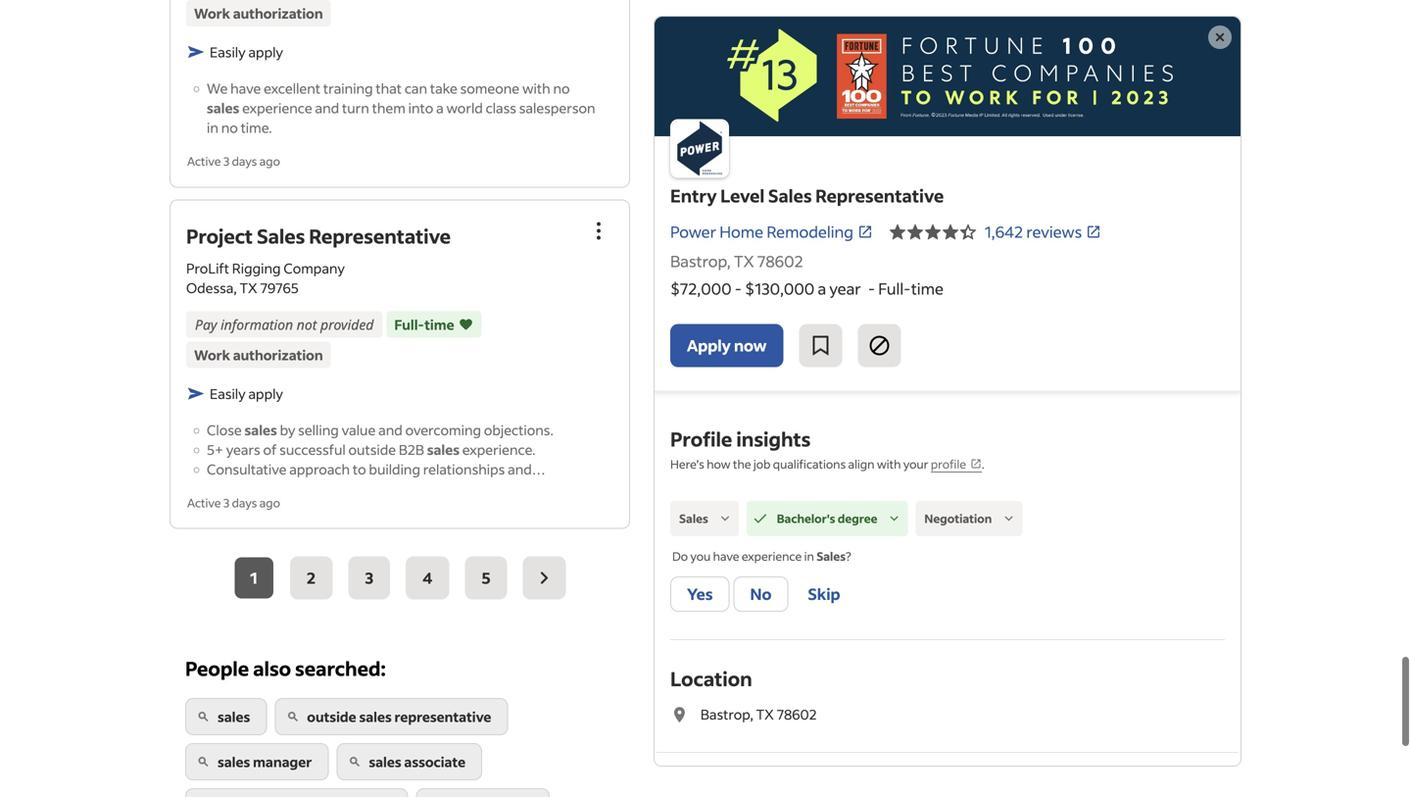 Task type: describe. For each thing, give the bounding box(es) containing it.
outside sales representative
[[307, 708, 492, 726]]

78602 for entry level sales representative
[[758, 251, 804, 271]]

entry
[[671, 184, 717, 207]]

you
[[691, 549, 711, 564]]

training
[[323, 80, 373, 97]]

close job details image
[[1209, 25, 1232, 49]]

1 - from the left
[[735, 278, 742, 299]]

remodeling
[[767, 222, 854, 242]]

reviews
[[1027, 222, 1083, 242]]

$130,000
[[745, 278, 815, 299]]

easily apply for sales
[[210, 385, 283, 402]]

prolift
[[186, 259, 229, 277]]

active 3 days ago for we have excellent training that can take someone with no sales
[[187, 154, 280, 169]]

2 link
[[290, 556, 333, 599]]

2 matching qualification image from the left
[[886, 510, 903, 527]]

home
[[720, 222, 764, 242]]

prolift rigging company odessa, tx 79765
[[186, 259, 345, 296]]

3 for we have excellent training that can take someone with no sales
[[223, 154, 230, 169]]

here's how the job qualifications align with your
[[671, 456, 931, 472]]

project
[[186, 223, 253, 248]]

experience and turn them into a world class salesperson in no time.
[[207, 99, 596, 136]]

?
[[846, 549, 852, 564]]

active for close sales by selling value and overcoming objections. 5+ years of successful outside b2b sales experience. consultative approach to building relationships and…
[[187, 495, 221, 510]]

how
[[707, 456, 731, 472]]

no
[[751, 584, 772, 604]]

with inside we have excellent training that can take someone with no sales
[[523, 80, 551, 97]]

overcoming
[[405, 421, 481, 439]]

now
[[734, 335, 767, 355]]

2 authorization from the top
[[233, 346, 323, 364]]

4.3 out of 5 stars image
[[889, 220, 978, 244]]

bastrop, for entry level sales representative
[[671, 251, 731, 271]]

tx for entry level sales representative
[[734, 251, 755, 271]]

negotiation
[[925, 511, 992, 526]]

2 list item from the left
[[416, 788, 558, 797]]

0 vertical spatial full-
[[879, 278, 912, 299]]

profile link
[[931, 456, 982, 473]]

someone
[[460, 80, 520, 97]]

here's
[[671, 456, 705, 472]]

sales associate link
[[337, 743, 483, 781]]

we
[[207, 80, 228, 97]]

sales link
[[185, 698, 267, 735]]

align
[[849, 456, 875, 472]]

do you have experience in sales ?
[[673, 549, 852, 564]]

project sales representative
[[186, 223, 451, 248]]

odessa,
[[186, 279, 237, 296]]

0 horizontal spatial representative
[[309, 223, 451, 248]]

sales up power home remodeling link
[[769, 184, 812, 207]]

the
[[733, 456, 752, 472]]

1 horizontal spatial representative
[[816, 184, 944, 207]]

sales down outside sales representative list item
[[369, 753, 402, 771]]

class
[[486, 99, 517, 117]]

and inside experience and turn them into a world class salesperson in no time.
[[315, 99, 339, 117]]

sales button
[[671, 501, 739, 536]]

people also searched:
[[185, 655, 386, 681]]

2 - from the left
[[869, 278, 876, 299]]

b2b
[[399, 441, 424, 458]]

insights
[[737, 426, 811, 452]]

full-time
[[395, 316, 455, 333]]

$72,000
[[671, 278, 732, 299]]

outside sales representative list item
[[275, 698, 516, 743]]

a inside experience and turn them into a world class salesperson in no time.
[[436, 99, 444, 117]]

apply now button
[[671, 324, 784, 367]]

1,642 reviews
[[985, 222, 1083, 242]]

pay
[[195, 315, 217, 334]]

information
[[221, 315, 293, 334]]

5+
[[207, 441, 223, 458]]

job
[[754, 456, 771, 472]]

close sales by selling value and overcoming objections. 5+ years of successful outside b2b sales experience. consultative approach to building relationships and…
[[207, 421, 554, 478]]

3 link
[[348, 556, 390, 599]]

negotiation button
[[916, 501, 1023, 536]]

qualifications
[[773, 456, 846, 472]]

them
[[372, 99, 406, 117]]

profile insights
[[671, 426, 811, 452]]

1 link
[[234, 556, 274, 599]]

associate
[[404, 753, 466, 771]]

objections.
[[484, 421, 554, 439]]

bachelor's
[[777, 511, 836, 526]]

pay information not provided
[[195, 315, 374, 334]]

sales associate
[[369, 753, 466, 771]]

bastrop, for location
[[701, 706, 754, 723]]

degree
[[838, 511, 878, 526]]

take
[[430, 80, 458, 97]]

provided
[[321, 315, 374, 334]]

successful
[[280, 441, 346, 458]]

power home remodeling
[[671, 222, 854, 242]]

sales manager link
[[185, 743, 329, 781]]

that
[[376, 80, 402, 97]]

not
[[297, 315, 317, 334]]

can
[[405, 80, 428, 97]]

easily for close
[[210, 385, 246, 402]]

days for sales
[[232, 154, 257, 169]]

do
[[673, 549, 688, 564]]

rigging
[[232, 259, 281, 277]]

to
[[353, 460, 366, 478]]

sales manager list item
[[185, 743, 337, 788]]

matches your preference image
[[458, 315, 474, 334]]

years
[[226, 441, 261, 458]]

and inside close sales by selling value and overcoming objections. 5+ years of successful outside b2b sales experience. consultative approach to building relationships and…
[[379, 421, 403, 439]]

manager
[[253, 753, 312, 771]]

list containing sales
[[185, 698, 615, 797]]



Task type: vqa. For each thing, say whether or not it's contained in the screenshot.
the rightmost 'Full-'
yes



Task type: locate. For each thing, give the bounding box(es) containing it.
1 horizontal spatial a
[[818, 278, 827, 299]]

1 vertical spatial in
[[805, 549, 815, 564]]

sales manager
[[218, 753, 312, 771]]

power home remodeling link
[[671, 220, 874, 244]]

active down "we"
[[187, 154, 221, 169]]

in
[[207, 119, 219, 136], [805, 549, 815, 564]]

sales down sales list item
[[218, 753, 250, 771]]

0 vertical spatial authorization
[[233, 5, 323, 22]]

0 vertical spatial time
[[912, 278, 944, 299]]

active 3 days ago down consultative
[[187, 495, 280, 510]]

experience.
[[463, 441, 536, 458]]

apply for sales
[[248, 385, 283, 402]]

1 vertical spatial apply
[[248, 385, 283, 402]]

3 inside 3 link
[[365, 568, 374, 588]]

2 vertical spatial tx
[[757, 706, 774, 723]]

easily apply up close at the left bottom
[[210, 385, 283, 402]]

next page image
[[533, 566, 557, 590]]

0 vertical spatial and
[[315, 99, 339, 117]]

bastrop, tx 78602 for location
[[701, 706, 817, 723]]

0 vertical spatial easily apply
[[210, 43, 283, 61]]

a
[[436, 99, 444, 117], [818, 278, 827, 299]]

bachelor's degree
[[777, 511, 878, 526]]

1 active from the top
[[187, 154, 221, 169]]

0 vertical spatial easily
[[210, 43, 246, 61]]

also
[[253, 655, 291, 681]]

easily for we
[[210, 43, 246, 61]]

0 horizontal spatial tx
[[240, 279, 258, 296]]

a right into
[[436, 99, 444, 117]]

matching qualification image right missing qualification image
[[752, 510, 769, 527]]

year
[[830, 278, 862, 299]]

easily
[[210, 43, 246, 61], [210, 385, 246, 402]]

sales
[[769, 184, 812, 207], [257, 223, 305, 248], [679, 511, 709, 526], [817, 549, 846, 564]]

0 vertical spatial a
[[436, 99, 444, 117]]

list item
[[185, 788, 416, 797], [416, 788, 558, 797]]

sales up sales associate link on the bottom of the page
[[359, 708, 392, 726]]

apply up by
[[248, 385, 283, 402]]

experience
[[242, 99, 313, 117], [742, 549, 802, 564]]

0 horizontal spatial time
[[425, 316, 455, 333]]

outside sales representative link
[[275, 698, 508, 735]]

by
[[280, 421, 295, 439]]

active for we have excellent training that can take someone with no sales
[[187, 154, 221, 169]]

0 vertical spatial 3
[[223, 154, 230, 169]]

skip
[[808, 584, 841, 604]]

easily apply up "we"
[[210, 43, 283, 61]]

0 vertical spatial tx
[[734, 251, 755, 271]]

1 list item from the left
[[185, 788, 416, 797]]

bastrop, tx 78602 down location
[[701, 706, 817, 723]]

representative
[[816, 184, 944, 207], [309, 223, 451, 248]]

outside inside close sales by selling value and overcoming objections. 5+ years of successful outside b2b sales experience. consultative approach to building relationships and…
[[349, 441, 396, 458]]

and up the b2b
[[379, 421, 403, 439]]

sales associate list item
[[337, 743, 490, 788]]

1 vertical spatial bastrop,
[[701, 706, 754, 723]]

days down time.
[[232, 154, 257, 169]]

representative up company
[[309, 223, 451, 248]]

0 vertical spatial 78602
[[758, 251, 804, 271]]

matching qualification image
[[752, 510, 769, 527], [886, 510, 903, 527]]

full- right year
[[879, 278, 912, 299]]

sales up "sales manager" link
[[218, 708, 250, 726]]

list item down "manager"
[[185, 788, 416, 797]]

sales list item
[[185, 698, 275, 743]]

2 ago from the top
[[260, 495, 280, 510]]

bastrop, up $72,000
[[671, 251, 731, 271]]

0 horizontal spatial experience
[[242, 99, 313, 117]]

full- left matches your preference image
[[395, 316, 425, 333]]

apply for have
[[248, 43, 283, 61]]

1 vertical spatial experience
[[742, 549, 802, 564]]

1 matching qualification image from the left
[[752, 510, 769, 527]]

0 vertical spatial bastrop, tx 78602
[[671, 251, 804, 271]]

sales
[[207, 99, 239, 117], [245, 421, 277, 439], [427, 441, 460, 458], [218, 708, 250, 726], [359, 708, 392, 726], [218, 753, 250, 771], [369, 753, 402, 771]]

days for of
[[232, 495, 257, 510]]

days down consultative
[[232, 495, 257, 510]]

1 vertical spatial ago
[[260, 495, 280, 510]]

a left year
[[818, 278, 827, 299]]

work authorization
[[194, 5, 323, 22], [194, 346, 323, 364]]

of
[[263, 441, 277, 458]]

salesperson
[[519, 99, 596, 117]]

1 work from the top
[[194, 5, 230, 22]]

missing qualification image
[[1000, 510, 1018, 527]]

bachelor's degree button
[[747, 501, 908, 536]]

location
[[671, 666, 753, 691]]

no
[[553, 80, 570, 97], [221, 119, 238, 136]]

entry level sales representative
[[671, 184, 944, 207]]

0 vertical spatial have
[[231, 80, 261, 97]]

1 vertical spatial authorization
[[233, 346, 323, 364]]

experience down 'excellent' at the left top
[[242, 99, 313, 117]]

apply up 'excellent' at the left top
[[248, 43, 283, 61]]

sales inside list item
[[218, 753, 250, 771]]

have right you
[[713, 549, 740, 564]]

time
[[912, 278, 944, 299], [425, 316, 455, 333]]

in inside experience and turn them into a world class salesperson in no time.
[[207, 119, 219, 136]]

active 3 days ago
[[187, 154, 280, 169], [187, 495, 280, 510]]

0 vertical spatial active
[[187, 154, 221, 169]]

ago for of
[[260, 495, 280, 510]]

bastrop, tx 78602
[[671, 251, 804, 271], [701, 706, 817, 723]]

1
[[250, 568, 258, 588]]

time down 4.3 out of 5 stars image
[[912, 278, 944, 299]]

outside down searched: on the bottom of the page
[[307, 708, 357, 726]]

1 vertical spatial have
[[713, 549, 740, 564]]

work up "we"
[[194, 5, 230, 22]]

0 horizontal spatial in
[[207, 119, 219, 136]]

1 vertical spatial bastrop, tx 78602
[[701, 706, 817, 723]]

1 horizontal spatial and
[[379, 421, 403, 439]]

approach
[[290, 460, 350, 478]]

sales left missing qualification image
[[679, 511, 709, 526]]

0 vertical spatial representative
[[816, 184, 944, 207]]

1,642
[[985, 222, 1024, 242]]

3 right 2
[[365, 568, 374, 588]]

work
[[194, 5, 230, 22], [194, 346, 230, 364]]

2 days from the top
[[232, 495, 257, 510]]

1 days from the top
[[232, 154, 257, 169]]

1 vertical spatial a
[[818, 278, 827, 299]]

sales up rigging
[[257, 223, 305, 248]]

representative up 4.3 out of 5 stars image
[[816, 184, 944, 207]]

experience up no
[[742, 549, 802, 564]]

1 horizontal spatial -
[[869, 278, 876, 299]]

1 vertical spatial days
[[232, 495, 257, 510]]

easily up close at the left bottom
[[210, 385, 246, 402]]

close
[[207, 421, 242, 439]]

$72,000 - $130,000 a year - full-time
[[671, 278, 944, 299]]

1 apply from the top
[[248, 43, 283, 61]]

- right year
[[869, 278, 876, 299]]

and left turn
[[315, 99, 339, 117]]

missing qualification image
[[716, 510, 734, 527]]

and…
[[508, 460, 546, 478]]

active 3 days ago down time.
[[187, 154, 280, 169]]

2
[[307, 568, 316, 588]]

yes
[[687, 584, 713, 604]]

have inside we have excellent training that can take someone with no sales
[[231, 80, 261, 97]]

sales down overcoming
[[427, 441, 460, 458]]

sales down "we"
[[207, 99, 239, 117]]

no inside experience and turn them into a world class salesperson in no time.
[[221, 119, 238, 136]]

1 active 3 days ago from the top
[[187, 154, 280, 169]]

1 vertical spatial active 3 days ago
[[187, 495, 280, 510]]

1 vertical spatial tx
[[240, 279, 258, 296]]

0 vertical spatial work
[[194, 5, 230, 22]]

0 vertical spatial outside
[[349, 441, 396, 458]]

1 vertical spatial representative
[[309, 223, 451, 248]]

full-
[[879, 278, 912, 299], [395, 316, 425, 333]]

1 horizontal spatial with
[[877, 456, 901, 472]]

0 horizontal spatial -
[[735, 278, 742, 299]]

sales up of
[[245, 421, 277, 439]]

in down "we"
[[207, 119, 219, 136]]

searched:
[[295, 655, 386, 681]]

0 vertical spatial no
[[553, 80, 570, 97]]

1 vertical spatial no
[[221, 119, 238, 136]]

1 ago from the top
[[260, 154, 280, 169]]

list item down associate
[[416, 788, 558, 797]]

bastrop, down location
[[701, 706, 754, 723]]

1 horizontal spatial experience
[[742, 549, 802, 564]]

1 vertical spatial and
[[379, 421, 403, 439]]

work down pay
[[194, 346, 230, 364]]

4 link
[[406, 556, 449, 599]]

selling
[[298, 421, 339, 439]]

no left time.
[[221, 119, 238, 136]]

power home remodeling logo image
[[655, 17, 1241, 136], [671, 119, 729, 178]]

0 horizontal spatial with
[[523, 80, 551, 97]]

0 vertical spatial in
[[207, 119, 219, 136]]

1 vertical spatial with
[[877, 456, 901, 472]]

2 active 3 days ago from the top
[[187, 495, 280, 510]]

active 3 days ago for close sales by selling value and overcoming objections. 5+ years of successful outside b2b sales experience. consultative approach to building relationships and…
[[187, 495, 280, 510]]

outside inside list item
[[307, 708, 357, 726]]

profile
[[671, 426, 733, 452]]

78602
[[758, 251, 804, 271], [777, 706, 817, 723]]

ago down time.
[[260, 154, 280, 169]]

78602 for location
[[777, 706, 817, 723]]

representative
[[395, 708, 492, 726]]

1 vertical spatial 3
[[223, 495, 230, 510]]

0 vertical spatial days
[[232, 154, 257, 169]]

79765
[[260, 279, 299, 296]]

into
[[408, 99, 434, 117]]

0 vertical spatial ago
[[260, 154, 280, 169]]

save this job image
[[809, 334, 833, 357]]

0 horizontal spatial a
[[436, 99, 444, 117]]

have right "we"
[[231, 80, 261, 97]]

1 horizontal spatial in
[[805, 549, 815, 564]]

bastrop, tx 78602 down 'home'
[[671, 251, 804, 271]]

1 vertical spatial full-
[[395, 316, 425, 333]]

.
[[982, 456, 985, 472]]

work authorization down information
[[194, 346, 323, 364]]

days
[[232, 154, 257, 169], [232, 495, 257, 510]]

job actions for project sales representative is collapsed image
[[587, 219, 611, 242]]

1 work authorization from the top
[[194, 5, 323, 22]]

no inside we have excellent training that can take someone with no sales
[[553, 80, 570, 97]]

1 vertical spatial outside
[[307, 708, 357, 726]]

1 authorization from the top
[[233, 5, 323, 22]]

bastrop, tx 78602 for entry level sales representative
[[671, 251, 804, 271]]

1 horizontal spatial no
[[553, 80, 570, 97]]

0 horizontal spatial no
[[221, 119, 238, 136]]

sales inside we have excellent training that can take someone with no sales
[[207, 99, 239, 117]]

value
[[342, 421, 376, 439]]

no up salesperson
[[553, 80, 570, 97]]

2 vertical spatial 3
[[365, 568, 374, 588]]

2 active from the top
[[187, 495, 221, 510]]

0 horizontal spatial have
[[231, 80, 261, 97]]

1 vertical spatial easily apply
[[210, 385, 283, 402]]

0 vertical spatial bastrop,
[[671, 251, 731, 271]]

0 horizontal spatial full-
[[395, 316, 425, 333]]

1 horizontal spatial time
[[912, 278, 944, 299]]

experience inside experience and turn them into a world class salesperson in no time.
[[242, 99, 313, 117]]

turn
[[342, 99, 369, 117]]

0 vertical spatial work authorization
[[194, 5, 323, 22]]

easily up "we"
[[210, 43, 246, 61]]

outside up to
[[349, 441, 396, 458]]

1 horizontal spatial matching qualification image
[[886, 510, 903, 527]]

0 vertical spatial active 3 days ago
[[187, 154, 280, 169]]

1 vertical spatial easily
[[210, 385, 246, 402]]

active
[[187, 154, 221, 169], [187, 495, 221, 510]]

3 down consultative
[[223, 495, 230, 510]]

1 horizontal spatial have
[[713, 549, 740, 564]]

yes button
[[671, 577, 730, 612]]

not interested image
[[868, 334, 892, 357]]

your
[[904, 456, 929, 472]]

2 work authorization from the top
[[194, 346, 323, 364]]

3 down "we"
[[223, 154, 230, 169]]

0 vertical spatial apply
[[248, 43, 283, 61]]

sales inside sales button
[[679, 511, 709, 526]]

2 horizontal spatial tx
[[757, 706, 774, 723]]

1 easily from the top
[[210, 43, 246, 61]]

excellent
[[264, 80, 321, 97]]

1 vertical spatial time
[[425, 316, 455, 333]]

tx inside "prolift rigging company odessa, tx 79765"
[[240, 279, 258, 296]]

relationships
[[423, 460, 505, 478]]

5 link
[[465, 556, 507, 599]]

authorization down pay information not provided
[[233, 346, 323, 364]]

active down consultative
[[187, 495, 221, 510]]

2 easily apply from the top
[[210, 385, 283, 402]]

0 horizontal spatial and
[[315, 99, 339, 117]]

1,642 reviews link
[[985, 222, 1102, 242]]

building
[[369, 460, 421, 478]]

1 horizontal spatial full-
[[879, 278, 912, 299]]

5
[[482, 568, 491, 588]]

company
[[284, 259, 345, 277]]

apply
[[687, 335, 731, 355]]

1 easily apply from the top
[[210, 43, 283, 61]]

with up salesperson
[[523, 80, 551, 97]]

have
[[231, 80, 261, 97], [713, 549, 740, 564]]

tx for location
[[757, 706, 774, 723]]

1 vertical spatial work
[[194, 346, 230, 364]]

easily apply for have
[[210, 43, 283, 61]]

0 horizontal spatial matching qualification image
[[752, 510, 769, 527]]

1 horizontal spatial tx
[[734, 251, 755, 271]]

profile
[[931, 456, 967, 472]]

time left matches your preference image
[[425, 316, 455, 333]]

level
[[721, 184, 765, 207]]

ago
[[260, 154, 280, 169], [260, 495, 280, 510]]

sales down bachelor's degree button
[[817, 549, 846, 564]]

apply
[[248, 43, 283, 61], [248, 385, 283, 402]]

2 work from the top
[[194, 346, 230, 364]]

ago for sales
[[260, 154, 280, 169]]

1 vertical spatial 78602
[[777, 706, 817, 723]]

1 vertical spatial work authorization
[[194, 346, 323, 364]]

world
[[447, 99, 483, 117]]

with left your
[[877, 456, 901, 472]]

2 easily from the top
[[210, 385, 246, 402]]

3 for close sales by selling value and overcoming objections. 5+ years of successful outside b2b sales experience. consultative approach to building relationships and…
[[223, 495, 230, 510]]

- right $72,000
[[735, 278, 742, 299]]

0 vertical spatial with
[[523, 80, 551, 97]]

in down "bachelor's"
[[805, 549, 815, 564]]

work authorization up 'excellent' at the left top
[[194, 5, 323, 22]]

ago down consultative
[[260, 495, 280, 510]]

matching qualification image right "degree"
[[886, 510, 903, 527]]

time.
[[241, 119, 272, 136]]

tx
[[734, 251, 755, 271], [240, 279, 258, 296], [757, 706, 774, 723]]

0 vertical spatial experience
[[242, 99, 313, 117]]

authorization up 'excellent' at the left top
[[233, 5, 323, 22]]

2 apply from the top
[[248, 385, 283, 402]]

list
[[185, 698, 615, 797]]

sales inside list item
[[218, 708, 250, 726]]

1 vertical spatial active
[[187, 495, 221, 510]]



